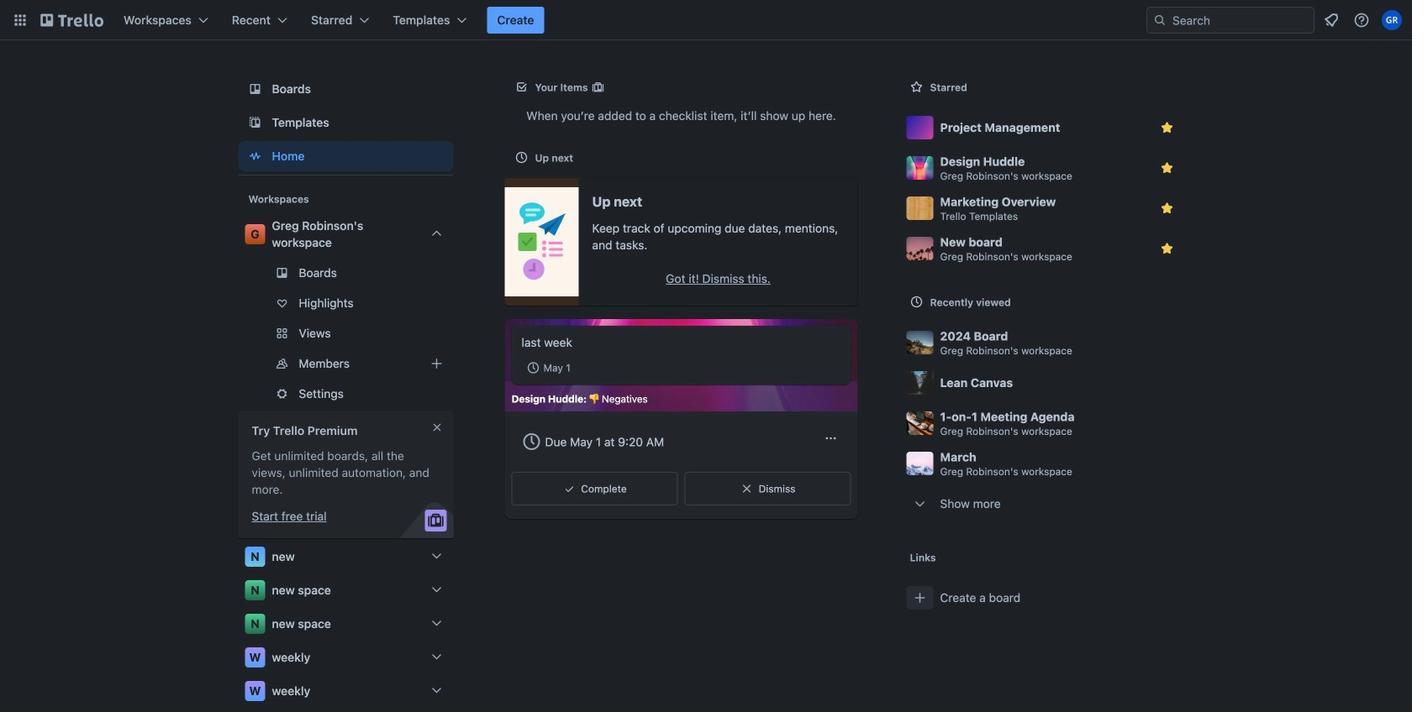 Task type: vqa. For each thing, say whether or not it's contained in the screenshot.
Board name "text box"
no



Task type: describe. For each thing, give the bounding box(es) containing it.
click to unstar project management. it will be removed from your starred list. image
[[1159, 119, 1176, 136]]

search image
[[1153, 13, 1167, 27]]

click to unstar marketing overview. it will be removed from your starred list. image
[[1159, 200, 1176, 217]]

template board image
[[245, 113, 265, 133]]

primary element
[[0, 0, 1412, 40]]

home image
[[245, 146, 265, 166]]

click to unstar new board. it will be removed from your starred list. image
[[1159, 240, 1176, 257]]

click to unstar design huddle. it will be removed from your starred list. image
[[1159, 160, 1176, 177]]



Task type: locate. For each thing, give the bounding box(es) containing it.
board image
[[245, 79, 265, 99]]

greg robinson (gregrobinson96) image
[[1382, 10, 1402, 30]]

Search field
[[1167, 8, 1314, 32]]

back to home image
[[40, 7, 103, 34]]

add image
[[427, 354, 447, 374]]

open information menu image
[[1353, 12, 1370, 29]]

0 notifications image
[[1321, 10, 1342, 30]]



